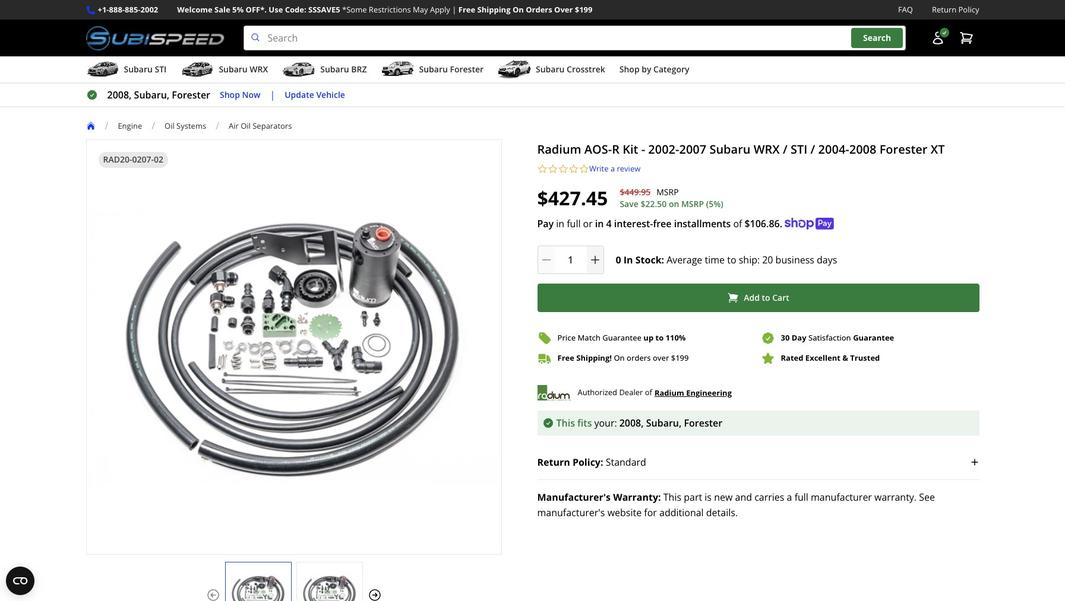 Task type: vqa. For each thing, say whether or not it's contained in the screenshot.
Right
no



Task type: describe. For each thing, give the bounding box(es) containing it.
$449.95
[[620, 187, 651, 198]]

0
[[616, 253, 621, 267]]

a subaru wrx thumbnail image image
[[181, 61, 214, 79]]

decrement image
[[540, 254, 552, 266]]

subaru sti
[[124, 64, 167, 75]]

authorized dealer of radium engineering
[[578, 387, 732, 398]]

2008, subaru, forester
[[107, 89, 210, 102]]

*some restrictions may apply | free shipping on orders over $199
[[342, 4, 593, 15]]

write a review link
[[589, 163, 641, 174]]

save
[[620, 198, 639, 210]]

write
[[589, 163, 609, 174]]

0 horizontal spatial full
[[567, 217, 581, 230]]

0 vertical spatial |
[[452, 4, 457, 15]]

20
[[762, 253, 773, 267]]

subispeed logo image
[[86, 26, 224, 51]]

ship:
[[739, 253, 760, 267]]

rad20-0207-02
[[103, 154, 163, 165]]

/ for oil systems
[[152, 120, 155, 133]]

1 horizontal spatial wrx
[[754, 141, 780, 158]]

price match guarantee up to 110%
[[558, 333, 686, 343]]

0 vertical spatial of
[[733, 217, 742, 230]]

1 empty star image from the left
[[537, 164, 548, 174]]

$449.95 msrp save $22.50 on msrp (5%)
[[620, 187, 724, 210]]

subaru for subaru sti
[[124, 64, 153, 75]]

of inside "authorized dealer of radium engineering"
[[645, 387, 652, 398]]

radium inside "authorized dealer of radium engineering"
[[655, 388, 684, 398]]

apply
[[430, 4, 450, 15]]

2 empty star image from the left
[[558, 164, 569, 174]]

and
[[735, 491, 752, 504]]

0 horizontal spatial on
[[513, 4, 524, 15]]

add to cart button
[[537, 284, 979, 312]]

category
[[654, 64, 690, 75]]

systems
[[177, 120, 206, 131]]

use
[[269, 4, 283, 15]]

0 vertical spatial $199
[[575, 4, 593, 15]]

website
[[608, 507, 642, 520]]

subaru forester
[[419, 64, 484, 75]]

+1-888-885-2002
[[98, 4, 158, 15]]

885-
[[125, 4, 141, 15]]

0 horizontal spatial msrp
[[657, 187, 679, 198]]

welcome sale 5% off*. use code: sssave5
[[177, 4, 340, 15]]

30
[[781, 333, 790, 343]]

sti inside dropdown button
[[155, 64, 167, 75]]

or
[[583, 217, 593, 230]]

2004-
[[819, 141, 850, 158]]

$427.45
[[537, 185, 608, 211]]

a subaru forester thumbnail image image
[[381, 61, 414, 79]]

search button
[[851, 28, 903, 48]]

now
[[242, 89, 260, 100]]

restrictions
[[369, 4, 411, 15]]

2 oil from the left
[[241, 120, 251, 131]]

return policy
[[932, 4, 979, 15]]

1 horizontal spatial free
[[558, 353, 575, 364]]

kit
[[623, 141, 638, 158]]

sale
[[215, 4, 230, 15]]

/ for air oil separators
[[216, 120, 219, 133]]

.
[[780, 217, 783, 230]]

1 horizontal spatial to
[[727, 253, 736, 267]]

2 in from the left
[[595, 217, 604, 230]]

0 in stock: average time to ship: 20 business days
[[616, 253, 837, 267]]

rated
[[781, 353, 804, 364]]

-
[[642, 141, 645, 158]]

update vehicle button
[[285, 88, 345, 102]]

forester inside dropdown button
[[450, 64, 484, 75]]

return for return policy
[[932, 4, 957, 15]]

this part is new and carries a full manufacturer warranty. see manufacturer's website for additional details.
[[537, 491, 935, 520]]

subaru wrx button
[[181, 59, 268, 83]]

add
[[744, 292, 760, 304]]

sssave5
[[308, 4, 340, 15]]

0207-
[[132, 154, 154, 165]]

forester down a subaru wrx thumbnail image
[[172, 89, 210, 102]]

r
[[612, 141, 620, 158]]

this for part
[[664, 491, 682, 504]]

4
[[606, 217, 612, 230]]

this for fits
[[556, 417, 575, 430]]

$22.50
[[641, 198, 667, 210]]

brz
[[351, 64, 367, 75]]

pay in full or in 4 interest-free installments of $106.86 .
[[537, 217, 783, 230]]

2002-
[[648, 141, 679, 158]]

xt
[[931, 141, 945, 158]]

days
[[817, 253, 837, 267]]

over
[[653, 353, 669, 364]]

radium engineering image
[[537, 385, 571, 401]]

policy
[[959, 4, 979, 15]]

vehicle
[[316, 89, 345, 100]]

crosstrek
[[567, 64, 605, 75]]

2002
[[141, 4, 158, 15]]

02
[[154, 154, 163, 165]]

part
[[684, 491, 702, 504]]

write a review
[[589, 163, 641, 174]]

subaru brz button
[[282, 59, 367, 83]]

subaru wrx
[[219, 64, 268, 75]]

business
[[776, 253, 815, 267]]

1 vertical spatial |
[[270, 89, 275, 102]]

0 vertical spatial subaru,
[[134, 89, 169, 102]]

shop for shop by category
[[620, 64, 640, 75]]

shop now link
[[220, 88, 260, 102]]

standard
[[606, 456, 646, 469]]

free
[[653, 217, 672, 230]]

search input field
[[243, 26, 906, 51]]

subaru brz
[[320, 64, 367, 75]]

orders
[[627, 353, 651, 364]]

dealer
[[619, 387, 643, 398]]

warranty.
[[875, 491, 917, 504]]

authorized
[[578, 387, 617, 398]]

separators
[[253, 120, 292, 131]]

shop for shop now
[[220, 89, 240, 100]]

subaru for subaru wrx
[[219, 64, 248, 75]]

30 day satisfaction guarantee
[[781, 333, 894, 343]]

up
[[644, 333, 654, 343]]

increment image
[[589, 254, 601, 266]]

home image
[[86, 121, 95, 131]]

0 vertical spatial a
[[611, 163, 615, 174]]

+1-888-885-2002 link
[[98, 4, 158, 16]]

a subaru crosstrek thumbnail image image
[[498, 61, 531, 79]]

button image
[[931, 31, 945, 45]]

shop now
[[220, 89, 260, 100]]

manufacturer's warranty:
[[537, 491, 661, 504]]

average
[[667, 253, 703, 267]]

open widget image
[[6, 567, 34, 596]]



Task type: locate. For each thing, give the bounding box(es) containing it.
return policy: standard
[[537, 456, 646, 469]]

return
[[932, 4, 957, 15], [537, 456, 570, 469]]

1 empty star image from the left
[[548, 164, 558, 174]]

shop by category
[[620, 64, 690, 75]]

aos-
[[585, 141, 612, 158]]

stock:
[[636, 253, 664, 267]]

update vehicle
[[285, 89, 345, 100]]

shop left now
[[220, 89, 240, 100]]

air
[[229, 120, 239, 131]]

radium
[[537, 141, 582, 158], [655, 388, 684, 398]]

forester left a subaru crosstrek thumbnail image
[[450, 64, 484, 75]]

welcome
[[177, 4, 213, 15]]

subaru crosstrek
[[536, 64, 605, 75]]

carries
[[755, 491, 785, 504]]

this left fits
[[556, 417, 575, 430]]

1 in from the left
[[556, 217, 564, 230]]

full inside this part is new and carries a full manufacturer warranty. see manufacturer's website for additional details.
[[795, 491, 809, 504]]

trusted
[[850, 353, 880, 364]]

2 empty star image from the left
[[569, 164, 579, 174]]

1 horizontal spatial full
[[795, 491, 809, 504]]

cart
[[773, 292, 790, 304]]

1 horizontal spatial guarantee
[[853, 333, 894, 343]]

0 horizontal spatial in
[[556, 217, 564, 230]]

this up additional
[[664, 491, 682, 504]]

1 vertical spatial free
[[558, 353, 575, 364]]

this inside this part is new and carries a full manufacturer warranty. see manufacturer's website for additional details.
[[664, 491, 682, 504]]

1 horizontal spatial a
[[787, 491, 792, 504]]

subaru for subaru forester
[[419, 64, 448, 75]]

to right add
[[762, 292, 770, 304]]

1 horizontal spatial msrp
[[682, 198, 704, 210]]

oil systems link
[[165, 120, 216, 131], [165, 120, 206, 131]]

guarantee up trusted
[[853, 333, 894, 343]]

0 horizontal spatial a
[[611, 163, 615, 174]]

1 horizontal spatial oil
[[241, 120, 251, 131]]

free
[[459, 4, 475, 15], [558, 353, 575, 364]]

*some
[[342, 4, 367, 15]]

shop inside 'dropdown button'
[[620, 64, 640, 75]]

0 horizontal spatial guarantee
[[603, 333, 642, 343]]

radium down over
[[655, 388, 684, 398]]

1 vertical spatial of
[[645, 387, 652, 398]]

0 horizontal spatial return
[[537, 456, 570, 469]]

1 vertical spatial to
[[762, 292, 770, 304]]

1 horizontal spatial subaru,
[[646, 417, 682, 430]]

0 horizontal spatial empty star image
[[548, 164, 558, 174]]

&
[[843, 353, 848, 364]]

in right pay at the top
[[556, 217, 564, 230]]

$106.86
[[745, 217, 780, 230]]

of left $106.86
[[733, 217, 742, 230]]

0 vertical spatial sti
[[155, 64, 167, 75]]

review
[[617, 163, 641, 174]]

0 vertical spatial on
[[513, 4, 524, 15]]

/ for engine
[[105, 120, 108, 133]]

0 horizontal spatial wrx
[[250, 64, 268, 75]]

1 vertical spatial 2008,
[[620, 417, 644, 430]]

1 horizontal spatial |
[[452, 4, 457, 15]]

day
[[792, 333, 807, 343]]

1 vertical spatial shop
[[220, 89, 240, 100]]

0 vertical spatial radium
[[537, 141, 582, 158]]

1 horizontal spatial shop
[[620, 64, 640, 75]]

subaru right 2007
[[710, 141, 751, 158]]

2007
[[679, 141, 707, 158]]

|
[[452, 4, 457, 15], [270, 89, 275, 102]]

new
[[714, 491, 733, 504]]

msrp up the on
[[657, 187, 679, 198]]

0 horizontal spatial to
[[656, 333, 664, 343]]

0 horizontal spatial empty star image
[[537, 164, 548, 174]]

0 vertical spatial shop
[[620, 64, 640, 75]]

excellent
[[806, 353, 841, 364]]

radium left aos-
[[537, 141, 582, 158]]

subaru left crosstrek
[[536, 64, 565, 75]]

0 horizontal spatial oil
[[165, 120, 175, 131]]

subaru left brz
[[320, 64, 349, 75]]

2 horizontal spatial empty star image
[[579, 164, 589, 174]]

+1-
[[98, 4, 109, 15]]

a subaru brz thumbnail image image
[[282, 61, 316, 79]]

on
[[513, 4, 524, 15], [614, 353, 625, 364]]

1 guarantee from the left
[[603, 333, 642, 343]]

2 horizontal spatial to
[[762, 292, 770, 304]]

over
[[554, 4, 573, 15]]

1 vertical spatial return
[[537, 456, 570, 469]]

1 vertical spatial a
[[787, 491, 792, 504]]

subaru
[[124, 64, 153, 75], [219, 64, 248, 75], [320, 64, 349, 75], [419, 64, 448, 75], [536, 64, 565, 75], [710, 141, 751, 158]]

full
[[567, 217, 581, 230], [795, 491, 809, 504]]

| right now
[[270, 89, 275, 102]]

update
[[285, 89, 314, 100]]

0 horizontal spatial |
[[270, 89, 275, 102]]

1 horizontal spatial 2008,
[[620, 417, 644, 430]]

1 horizontal spatial $199
[[671, 353, 689, 364]]

subaru right a subaru forester thumbnail image at the top left of page
[[419, 64, 448, 75]]

1 horizontal spatial in
[[595, 217, 604, 230]]

0 horizontal spatial $199
[[575, 4, 593, 15]]

2008, down subaru sti dropdown button
[[107, 89, 132, 102]]

0 vertical spatial return
[[932, 4, 957, 15]]

1 vertical spatial on
[[614, 353, 625, 364]]

1 oil from the left
[[165, 120, 175, 131]]

to inside add to cart button
[[762, 292, 770, 304]]

sti left "2004-"
[[791, 141, 808, 158]]

subaru for subaru crosstrek
[[536, 64, 565, 75]]

(5%)
[[706, 198, 724, 210]]

manufacturer
[[811, 491, 872, 504]]

forester down engineering
[[684, 417, 723, 430]]

a inside this part is new and carries a full manufacturer warranty. see manufacturer's website for additional details.
[[787, 491, 792, 504]]

by
[[642, 64, 651, 75]]

subaru for subaru brz
[[320, 64, 349, 75]]

subaru inside dropdown button
[[419, 64, 448, 75]]

go to right image image
[[367, 589, 382, 602]]

guarantee
[[603, 333, 642, 343], [853, 333, 894, 343]]

of right dealer
[[645, 387, 652, 398]]

1 vertical spatial $199
[[671, 353, 689, 364]]

policy:
[[573, 456, 603, 469]]

0 vertical spatial this
[[556, 417, 575, 430]]

manufacturer's
[[537, 507, 605, 520]]

full right carries
[[795, 491, 809, 504]]

1 vertical spatial radium
[[655, 388, 684, 398]]

this fits your: 2008, subaru, forester
[[556, 417, 723, 430]]

details.
[[706, 507, 738, 520]]

in
[[624, 253, 633, 267]]

0 horizontal spatial 2008,
[[107, 89, 132, 102]]

1 vertical spatial subaru,
[[646, 417, 682, 430]]

manufacturer's
[[537, 491, 611, 504]]

None number field
[[537, 246, 604, 274]]

your:
[[594, 417, 617, 430]]

this
[[556, 417, 575, 430], [664, 491, 682, 504]]

radium aos-r kit - 2002-2007 subaru wrx / sti / 2004-2008 forester xt
[[537, 141, 945, 158]]

1 horizontal spatial empty star image
[[569, 164, 579, 174]]

0 vertical spatial to
[[727, 253, 736, 267]]

full left or
[[567, 217, 581, 230]]

oil systems link down 2008, subaru, forester
[[165, 120, 206, 131]]

0 horizontal spatial subaru,
[[134, 89, 169, 102]]

1 horizontal spatial this
[[664, 491, 682, 504]]

oil left systems
[[165, 120, 175, 131]]

return left policy
[[932, 4, 957, 15]]

0 horizontal spatial this
[[556, 417, 575, 430]]

subaru up shop now
[[219, 64, 248, 75]]

2 guarantee from the left
[[853, 333, 894, 343]]

guarantee up free shipping! on orders over $199 in the right bottom of the page
[[603, 333, 642, 343]]

to right time
[[727, 253, 736, 267]]

shipping!
[[577, 353, 612, 364]]

faq
[[898, 4, 913, 15]]

for
[[644, 507, 657, 520]]

interest-
[[614, 217, 653, 230]]

msrp
[[657, 187, 679, 198], [682, 198, 704, 210]]

1 horizontal spatial empty star image
[[558, 164, 569, 174]]

0 horizontal spatial free
[[459, 4, 475, 15]]

rad20-0207-02 radium engineering air oil separator r kit - 2002-2007 subaru wrx/sti, image
[[86, 209, 501, 486], [225, 575, 291, 602], [297, 575, 362, 602]]

engineering
[[686, 388, 732, 398]]

return for return policy: standard
[[537, 456, 570, 469]]

sti up 2008, subaru, forester
[[155, 64, 167, 75]]

faq link
[[898, 4, 913, 16]]

0 horizontal spatial radium
[[537, 141, 582, 158]]

may
[[413, 4, 428, 15]]

1 vertical spatial this
[[664, 491, 682, 504]]

2008, right your: at the bottom of the page
[[620, 417, 644, 430]]

1 horizontal spatial radium
[[655, 388, 684, 398]]

888-
[[109, 4, 125, 15]]

1 horizontal spatial return
[[932, 4, 957, 15]]

3 empty star image from the left
[[579, 164, 589, 174]]

110%
[[666, 333, 686, 343]]

subaru sti button
[[86, 59, 167, 83]]

0 horizontal spatial of
[[645, 387, 652, 398]]

a right carries
[[787, 491, 792, 504]]

empty star image
[[548, 164, 558, 174], [569, 164, 579, 174]]

/
[[105, 120, 108, 133], [152, 120, 155, 133], [216, 120, 219, 133], [783, 141, 788, 158], [811, 141, 815, 158]]

1 horizontal spatial sti
[[791, 141, 808, 158]]

wrx inside dropdown button
[[250, 64, 268, 75]]

air oil separators
[[229, 120, 292, 131]]

free down price
[[558, 353, 575, 364]]

in left '4'
[[595, 217, 604, 230]]

return policy link
[[932, 4, 979, 16]]

empty star image
[[537, 164, 548, 174], [558, 164, 569, 174], [579, 164, 589, 174]]

0 horizontal spatial sti
[[155, 64, 167, 75]]

oil right air
[[241, 120, 251, 131]]

to right up
[[656, 333, 664, 343]]

free right apply
[[459, 4, 475, 15]]

subaru up 2008, subaru, forester
[[124, 64, 153, 75]]

| right apply
[[452, 4, 457, 15]]

0 vertical spatial free
[[459, 4, 475, 15]]

shop left the by at the top of page
[[620, 64, 640, 75]]

1 vertical spatial sti
[[791, 141, 808, 158]]

1 horizontal spatial of
[[733, 217, 742, 230]]

a subaru sti thumbnail image image
[[86, 61, 119, 79]]

price
[[558, 333, 576, 343]]

subaru, down "authorized dealer of radium engineering"
[[646, 417, 682, 430]]

shop pay image
[[785, 218, 834, 230]]

1 vertical spatial wrx
[[754, 141, 780, 158]]

5%
[[232, 4, 244, 15]]

msrp right the on
[[682, 198, 704, 210]]

0 horizontal spatial shop
[[220, 89, 240, 100]]

a right write
[[611, 163, 615, 174]]

oil systems link left air
[[165, 120, 216, 131]]

is
[[705, 491, 712, 504]]

0 vertical spatial wrx
[[250, 64, 268, 75]]

0 vertical spatial full
[[567, 217, 581, 230]]

1 vertical spatial full
[[795, 491, 809, 504]]

return left policy:
[[537, 456, 570, 469]]

empty star image up $427.45
[[548, 164, 558, 174]]

subaru crosstrek button
[[498, 59, 605, 83]]

1 horizontal spatial on
[[614, 353, 625, 364]]

add to cart
[[744, 292, 790, 304]]

0 vertical spatial 2008,
[[107, 89, 132, 102]]

subaru, down subaru sti
[[134, 89, 169, 102]]

forester left xt
[[880, 141, 928, 158]]

search
[[863, 32, 891, 44]]

forester
[[450, 64, 484, 75], [172, 89, 210, 102], [880, 141, 928, 158], [684, 417, 723, 430]]

installments
[[674, 217, 731, 230]]

warranty:
[[613, 491, 661, 504]]

2 vertical spatial to
[[656, 333, 664, 343]]

empty star image left write
[[569, 164, 579, 174]]



